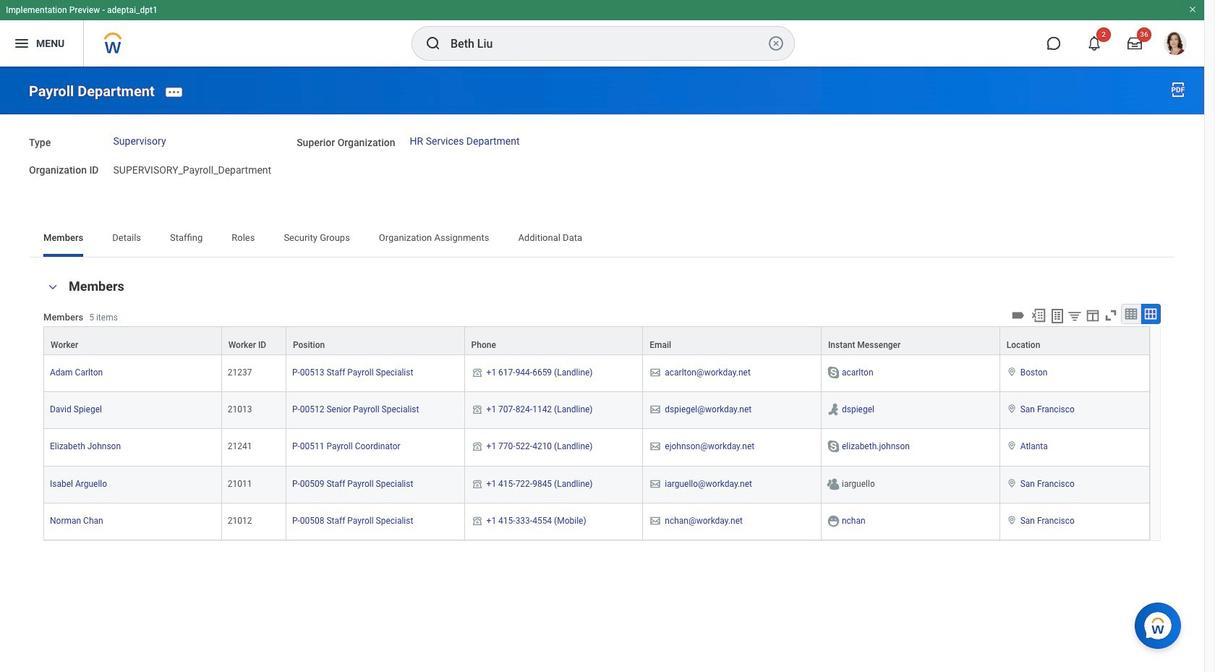 Task type: locate. For each thing, give the bounding box(es) containing it.
1 vertical spatial phone image
[[471, 478, 484, 490]]

phone image for mail image
[[471, 478, 484, 490]]

x circle image
[[768, 35, 785, 52]]

2 vertical spatial phone image
[[471, 515, 484, 527]]

phone image
[[471, 404, 484, 416], [471, 478, 484, 490], [471, 515, 484, 527]]

6 row from the top
[[43, 503, 1151, 540]]

banner
[[0, 0, 1205, 67]]

location image
[[1006, 367, 1018, 377], [1006, 404, 1018, 414], [1006, 478, 1018, 488], [1006, 515, 1018, 525]]

1 phone image from the top
[[471, 404, 484, 416]]

tag image
[[1011, 308, 1027, 324]]

1 mail image from the top
[[649, 367, 662, 379]]

1 phone image from the top
[[471, 367, 484, 379]]

location image for 'msn' image
[[1006, 478, 1018, 488]]

2 phone image from the top
[[471, 478, 484, 490]]

1 vertical spatial phone image
[[471, 441, 484, 453]]

location image for skype image
[[1006, 367, 1018, 377]]

phone image
[[471, 367, 484, 379], [471, 441, 484, 453]]

iarguello element
[[842, 476, 875, 489]]

mail image
[[649, 478, 662, 490]]

0 vertical spatial phone image
[[471, 367, 484, 379]]

mail image for skype icon
[[649, 441, 662, 453]]

view printable version (pdf) image
[[1170, 81, 1188, 98]]

toolbar
[[1009, 304, 1161, 327]]

group
[[43, 277, 1161, 541]]

1 location image from the top
[[1006, 367, 1018, 377]]

5 row from the top
[[43, 466, 1151, 503]]

4 mail image from the top
[[649, 515, 662, 527]]

2 mail image from the top
[[649, 404, 662, 416]]

skype image
[[826, 440, 841, 454]]

close environment banner image
[[1189, 5, 1198, 14]]

0 vertical spatial phone image
[[471, 404, 484, 416]]

3 location image from the top
[[1006, 478, 1018, 488]]

click to view/edit grid preferences image
[[1085, 308, 1101, 324]]

2 location image from the top
[[1006, 404, 1018, 414]]

3 row from the top
[[43, 392, 1151, 429]]

aim image
[[826, 403, 841, 417]]

location image
[[1006, 441, 1018, 451]]

mail image for "yahoo" icon
[[649, 515, 662, 527]]

main content
[[0, 67, 1205, 606]]

2 row from the top
[[43, 356, 1151, 392]]

justify image
[[13, 35, 30, 52]]

2 phone image from the top
[[471, 441, 484, 453]]

row
[[43, 327, 1151, 356], [43, 356, 1151, 392], [43, 392, 1151, 429], [43, 429, 1151, 466], [43, 466, 1151, 503], [43, 503, 1151, 540]]

3 mail image from the top
[[649, 441, 662, 453]]

mail image
[[649, 367, 662, 379], [649, 404, 662, 416], [649, 441, 662, 453], [649, 515, 662, 527]]

notifications large image
[[1088, 36, 1102, 51]]

tab list
[[29, 222, 1176, 257]]

4 location image from the top
[[1006, 515, 1018, 525]]

3 phone image from the top
[[471, 515, 484, 527]]

profile logan mcneil image
[[1164, 32, 1188, 58]]

location image for "yahoo" icon
[[1006, 515, 1018, 525]]



Task type: vqa. For each thing, say whether or not it's contained in the screenshot.
E6520.jpg image
no



Task type: describe. For each thing, give the bounding box(es) containing it.
skype image
[[826, 366, 841, 380]]

export to worksheets image
[[1049, 308, 1067, 325]]

expand table image
[[1144, 307, 1159, 321]]

location image for aim image
[[1006, 404, 1018, 414]]

1 row from the top
[[43, 327, 1151, 356]]

chevron down image
[[44, 282, 62, 292]]

export to excel image
[[1031, 308, 1047, 324]]

mail image for skype image
[[649, 367, 662, 379]]

4 row from the top
[[43, 429, 1151, 466]]

phone image for mail icon related to aim image
[[471, 404, 484, 416]]

phone image for skype icon
[[471, 441, 484, 453]]

inbox large image
[[1128, 36, 1143, 51]]

fullscreen image
[[1104, 308, 1119, 324]]

mail image for aim image
[[649, 404, 662, 416]]

select to filter grid data image
[[1067, 308, 1083, 324]]

table image
[[1125, 307, 1139, 321]]

Search Workday  search field
[[451, 27, 765, 59]]

msn image
[[826, 477, 841, 491]]

phone image for skype image
[[471, 367, 484, 379]]

search image
[[425, 35, 442, 52]]

phone image for "yahoo" icon mail icon
[[471, 515, 484, 527]]

yahoo image
[[827, 514, 841, 528]]



